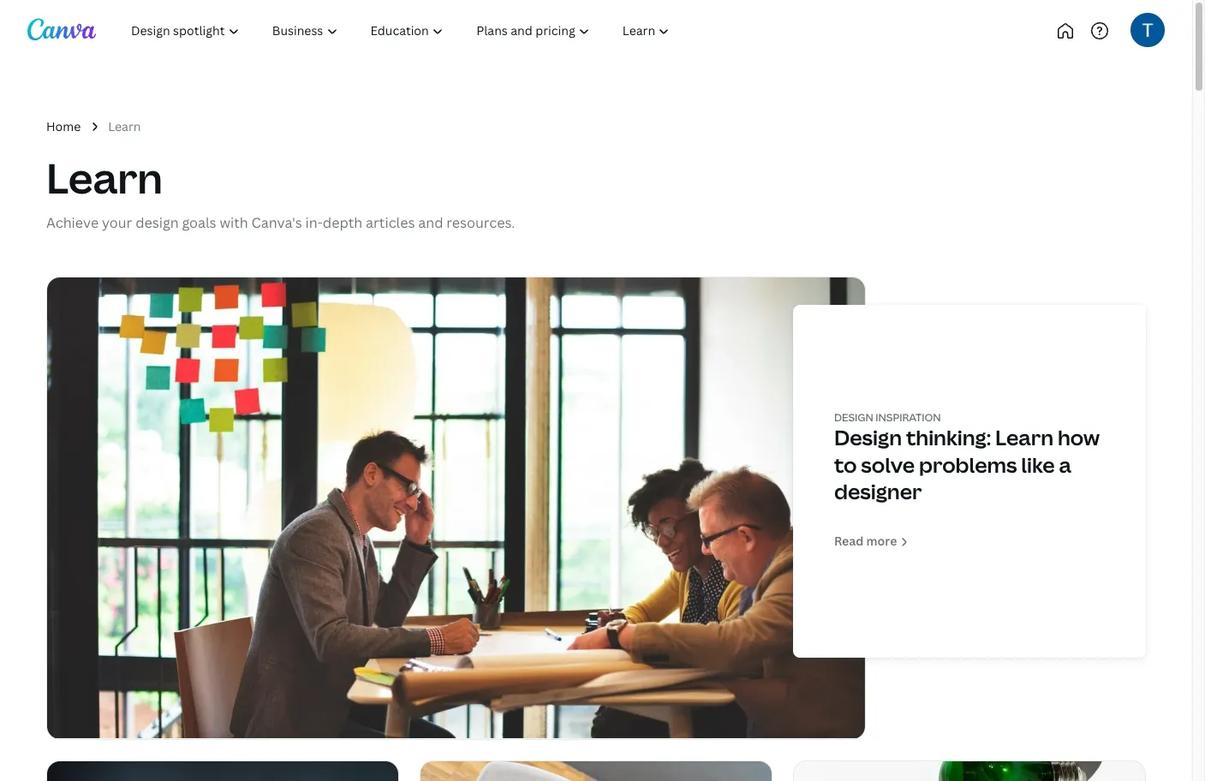 Task type: locate. For each thing, give the bounding box(es) containing it.
brand building image
[[794, 761, 1145, 781]]

learn
[[108, 118, 141, 134], [46, 150, 163, 206], [995, 423, 1054, 452]]

thinking:
[[906, 423, 991, 452]]

depth
[[323, 213, 363, 232]]

learn up your
[[46, 150, 163, 206]]

design
[[834, 410, 873, 425], [834, 423, 902, 452]]

problems
[[919, 450, 1017, 478]]

achieve
[[46, 213, 99, 232]]

learn achieve your design goals with canva's in-depth articles and resources.
[[46, 150, 515, 232]]

inspiration
[[876, 410, 941, 425]]

and
[[418, 213, 443, 232]]

2 vertical spatial learn
[[995, 423, 1054, 452]]

designer
[[834, 477, 922, 505]]

how
[[1058, 423, 1100, 452]]

faizur rehman phpzdehn6os unsplash1 image
[[47, 761, 398, 781]]

design
[[135, 213, 179, 232]]

design thinking: learn how to solve problems like a designer
[[834, 423, 1100, 505]]

2 design from the top
[[834, 423, 902, 452]]

design inside design thinking: learn how to solve problems like a designer
[[834, 423, 902, 452]]

0 vertical spatial learn
[[108, 118, 141, 134]]

home link
[[46, 117, 81, 137]]

1 vertical spatial learn
[[46, 150, 163, 206]]

learn left a
[[995, 423, 1054, 452]]

more
[[866, 533, 897, 549]]

top level navigation element
[[116, 14, 743, 48]]

design for design inspiration
[[834, 410, 873, 425]]

learn for learn
[[108, 118, 141, 134]]

1 design from the top
[[834, 410, 873, 425]]

learn right home
[[108, 118, 141, 134]]

your
[[102, 213, 132, 232]]

learn inside learn achieve your design goals with canva's in-depth articles and resources.
[[46, 150, 163, 206]]

design inspiration link
[[834, 410, 941, 425]]

solve
[[861, 450, 915, 478]]



Task type: vqa. For each thing, say whether or not it's contained in the screenshot.
the print with canva dropdown button
no



Task type: describe. For each thing, give the bounding box(es) containing it.
a
[[1059, 450, 1071, 478]]

read more
[[834, 533, 897, 549]]

like
[[1021, 450, 1055, 478]]

design for design thinking: learn how to solve problems like a designer
[[834, 423, 902, 452]]

learn for learn achieve your design goals with canva's in-depth articles and resources.
[[46, 150, 163, 206]]

design inspiration
[[834, 410, 941, 425]]

read
[[834, 533, 864, 549]]

untitleddesign13 image
[[421, 761, 772, 781]]

in-
[[305, 213, 323, 232]]

to
[[834, 450, 857, 478]]

with
[[220, 213, 248, 232]]

articles
[[366, 213, 415, 232]]

learn inside design thinking: learn how to solve problems like a designer
[[995, 423, 1054, 452]]

goals
[[182, 213, 216, 232]]

resources.
[[447, 213, 515, 232]]

home
[[46, 118, 81, 134]]

design thinking image
[[47, 278, 865, 739]]

canva's
[[251, 213, 302, 232]]



